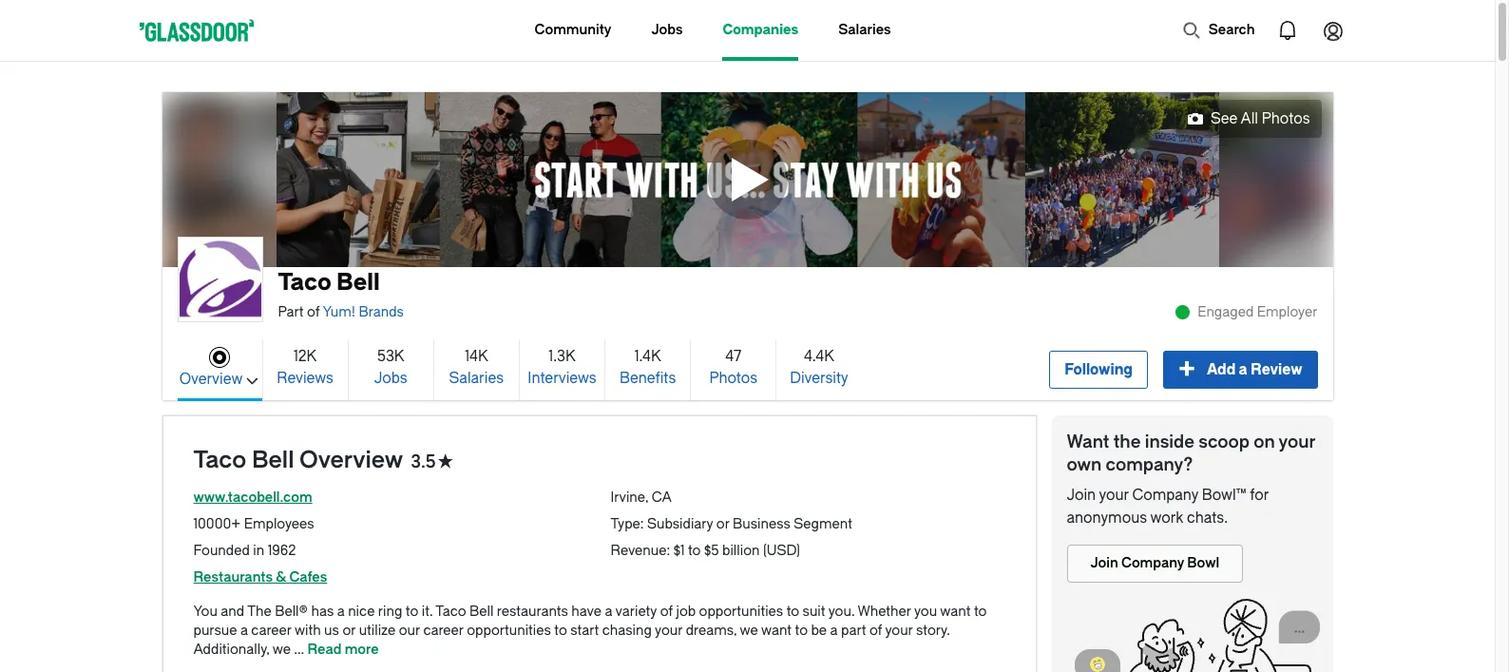Task type: locate. For each thing, give the bounding box(es) containing it.
of down whether
[[870, 623, 883, 639]]

we right dreams,
[[740, 623, 758, 639]]

0 horizontal spatial bell
[[252, 447, 294, 473]]

with
[[295, 623, 321, 639]]

0 horizontal spatial career
[[251, 623, 292, 639]]

it.
[[422, 604, 433, 620]]

0 vertical spatial photos
[[1262, 110, 1311, 127]]

0 horizontal spatial want
[[762, 623, 792, 639]]

chats.
[[1187, 509, 1228, 527]]

...
[[294, 642, 304, 658]]

taco
[[278, 269, 332, 296], [193, 447, 247, 473], [436, 604, 466, 620]]

join your company bowl™ for anonymous work chats.
[[1067, 487, 1269, 527]]

and
[[221, 604, 245, 620]]

0 vertical spatial taco
[[278, 269, 332, 296]]

taco right it. on the left bottom
[[436, 604, 466, 620]]

1 horizontal spatial taco
[[278, 269, 332, 296]]

taco inside taco bell part of yum! brands
[[278, 269, 332, 296]]

overview left reviews
[[179, 371, 243, 388]]

the
[[247, 604, 272, 620]]

a
[[1239, 361, 1248, 378], [337, 604, 345, 620], [605, 604, 613, 620], [240, 623, 248, 639], [831, 623, 838, 639]]

&
[[276, 569, 286, 586]]

0 horizontal spatial photos
[[710, 370, 758, 387]]

0 horizontal spatial of
[[307, 304, 320, 320]]

photos inside see all photos 'link'
[[1262, 110, 1311, 127]]

0 vertical spatial bell
[[337, 269, 380, 296]]

more
[[345, 642, 379, 658]]

bell
[[337, 269, 380, 296], [252, 447, 294, 473], [470, 604, 494, 620]]

2 horizontal spatial bell
[[470, 604, 494, 620]]

0 horizontal spatial salaries
[[449, 370, 504, 387]]

your down job
[[655, 623, 683, 639]]

have
[[572, 604, 602, 620]]

restaurants & cafes
[[193, 569, 327, 586]]

bell up www.tacobell.com link
[[252, 447, 294, 473]]

12k reviews
[[277, 348, 334, 387]]

opportunities up dreams,
[[699, 604, 784, 620]]

1 vertical spatial we
[[273, 642, 291, 658]]

0 horizontal spatial opportunities
[[467, 623, 551, 639]]

a right has
[[337, 604, 345, 620]]

2 horizontal spatial taco
[[436, 604, 466, 620]]

bell left the restaurants
[[470, 604, 494, 620]]

bell inside taco bell part of yum! brands
[[337, 269, 380, 296]]

yum! brands link
[[323, 304, 404, 320]]

taco up part
[[278, 269, 332, 296]]

47 photos
[[710, 348, 758, 387]]

1.3k interviews
[[528, 348, 597, 387]]

chasing
[[602, 623, 652, 639]]

restaurants & cafes link
[[193, 569, 327, 586]]

$5
[[704, 543, 719, 559]]

want
[[941, 604, 971, 620], [762, 623, 792, 639]]

0 horizontal spatial taco
[[193, 447, 247, 473]]

for
[[1250, 487, 1269, 504]]

part
[[841, 623, 867, 639]]

photos
[[1262, 110, 1311, 127], [710, 370, 758, 387]]

your right on
[[1279, 432, 1316, 452]]

0 horizontal spatial overview
[[179, 371, 243, 388]]

pursue
[[193, 623, 237, 639]]

of left job
[[660, 604, 673, 620]]

10000+ employees
[[193, 516, 314, 532]]

cafes
[[289, 569, 327, 586]]

2 horizontal spatial of
[[870, 623, 883, 639]]

community link
[[535, 0, 612, 61]]

bell up the yum! brands link
[[337, 269, 380, 296]]

1 horizontal spatial jobs
[[652, 22, 683, 38]]

or
[[717, 516, 730, 532], [343, 623, 356, 639]]

2 vertical spatial of
[[870, 623, 883, 639]]

1 horizontal spatial want
[[941, 604, 971, 620]]

want the inside scoop on your own company?
[[1067, 432, 1316, 475]]

0 vertical spatial of
[[307, 304, 320, 320]]

ring
[[378, 604, 403, 620]]

1 vertical spatial of
[[660, 604, 673, 620]]

overview
[[179, 371, 243, 388], [300, 447, 403, 473]]

jobs
[[652, 22, 683, 38], [374, 370, 407, 387]]

suit
[[803, 604, 826, 620]]

opportunities down the restaurants
[[467, 623, 551, 639]]

opportunities
[[699, 604, 784, 620], [467, 623, 551, 639]]

type:
[[611, 516, 644, 532]]

1 horizontal spatial opportunities
[[699, 604, 784, 620]]

career down the
[[251, 623, 292, 639]]

has
[[311, 604, 334, 620]]

1 vertical spatial want
[[762, 623, 792, 639]]

career down it. on the left bottom
[[423, 623, 464, 639]]

your up anonymous
[[1100, 487, 1129, 504]]

1962
[[268, 543, 296, 559]]

we left ...
[[273, 642, 291, 658]]

0 horizontal spatial jobs
[[374, 370, 407, 387]]

your
[[1279, 432, 1316, 452], [1100, 487, 1129, 504], [655, 623, 683, 639], [885, 623, 913, 639]]

taco up www.tacobell.com link
[[193, 447, 247, 473]]

1 vertical spatial overview
[[300, 447, 403, 473]]

bell inside you and the bell® has a nice ring to it.  taco bell restaurants have a variety of job opportunities to suit you. whether you want to pursue a career with us or utilize our career opportunities to start chasing your dreams, we want to be a part of your story. additionally, we
[[470, 604, 494, 620]]

or right us
[[343, 623, 356, 639]]

revenue: $1 to $5 billion (usd)
[[611, 543, 801, 559]]

53k
[[377, 348, 404, 365]]

0 vertical spatial opportunities
[[699, 604, 784, 620]]

employer
[[1258, 304, 1318, 320]]

or up the $5
[[717, 516, 730, 532]]

restaurants
[[497, 604, 568, 620]]

bell®
[[275, 604, 308, 620]]

want up story.
[[941, 604, 971, 620]]

1 vertical spatial or
[[343, 623, 356, 639]]

www.tacobell.com link
[[193, 490, 312, 506]]

0 horizontal spatial or
[[343, 623, 356, 639]]

1 horizontal spatial photos
[[1262, 110, 1311, 127]]

1 horizontal spatial salaries
[[839, 22, 891, 38]]

1 horizontal spatial or
[[717, 516, 730, 532]]

www.tacobell.com
[[193, 490, 312, 506]]

10000+
[[193, 516, 241, 532]]

1 horizontal spatial career
[[423, 623, 464, 639]]

2 vertical spatial bell
[[470, 604, 494, 620]]

start
[[571, 623, 599, 639]]

salaries
[[839, 22, 891, 38], [449, 370, 504, 387]]

photos down 47
[[710, 370, 758, 387]]

0 horizontal spatial we
[[273, 642, 291, 658]]

1 vertical spatial salaries
[[449, 370, 504, 387]]

irvine, ca
[[611, 490, 672, 506]]

... read more
[[291, 642, 379, 658]]

utilize
[[359, 623, 396, 639]]

type: subsidiary or business segment
[[611, 516, 853, 532]]

we
[[740, 623, 758, 639], [273, 642, 291, 658]]

0 vertical spatial we
[[740, 623, 758, 639]]

to left be
[[795, 623, 808, 639]]

employees
[[244, 516, 314, 532]]

to left start on the left of page
[[555, 623, 567, 639]]

you
[[193, 604, 218, 620]]

★
[[438, 452, 453, 471]]

0 vertical spatial overview
[[179, 371, 243, 388]]

2 vertical spatial taco
[[436, 604, 466, 620]]

to right you
[[974, 604, 987, 620]]

on
[[1254, 432, 1276, 452]]

company
[[1133, 487, 1199, 504]]

47
[[726, 348, 742, 365]]

the
[[1114, 432, 1141, 452]]

want
[[1067, 432, 1110, 452]]

reviews
[[277, 370, 334, 387]]

photos right all
[[1262, 110, 1311, 127]]

overview left 3.5
[[300, 447, 403, 473]]

want left be
[[762, 623, 792, 639]]

of right part
[[307, 304, 320, 320]]

interviews
[[528, 370, 597, 387]]

1 horizontal spatial bell
[[337, 269, 380, 296]]

1 horizontal spatial we
[[740, 623, 758, 639]]

1 vertical spatial bell
[[252, 447, 294, 473]]

to right $1
[[688, 543, 701, 559]]

community
[[535, 22, 612, 38]]

jobs left "companies"
[[652, 22, 683, 38]]

see all photos link
[[1177, 100, 1322, 138]]

jobs down 53k
[[374, 370, 407, 387]]

0 vertical spatial or
[[717, 516, 730, 532]]

ca
[[652, 490, 672, 506]]

1 vertical spatial taco
[[193, 447, 247, 473]]



Task type: vqa. For each thing, say whether or not it's contained in the screenshot.


Task type: describe. For each thing, give the bounding box(es) containing it.
your down whether
[[885, 623, 913, 639]]

your inside join your company bowl™ for anonymous work chats.
[[1100, 487, 1129, 504]]

14k
[[465, 348, 488, 365]]

additionally,
[[193, 642, 270, 658]]

1.3k
[[549, 348, 576, 365]]

your inside want the inside scoop on your own company?
[[1279, 432, 1316, 452]]

variety
[[616, 604, 657, 620]]

0 vertical spatial jobs
[[652, 22, 683, 38]]

53k jobs
[[374, 348, 407, 387]]

add a review link
[[1164, 351, 1318, 389]]

to left suit
[[787, 604, 800, 620]]

taco for taco bell overview
[[193, 447, 247, 473]]

add
[[1207, 361, 1236, 378]]

you and the bell® has a nice ring to it.  taco bell restaurants have a variety of job opportunities to suit you. whether you want to pursue a career with us or utilize our career opportunities to start chasing your dreams, we want to be a part of your story. additionally, we
[[193, 604, 987, 658]]

1 vertical spatial jobs
[[374, 370, 407, 387]]

bell for overview
[[252, 447, 294, 473]]

following button
[[1050, 351, 1148, 389]]

see all photos
[[1211, 110, 1311, 127]]

3.5
[[411, 451, 436, 472]]

review
[[1251, 361, 1303, 378]]

inside
[[1145, 432, 1195, 452]]

nice
[[348, 604, 375, 620]]

read
[[308, 642, 342, 658]]

a right "add"
[[1239, 361, 1248, 378]]

or inside you and the bell® has a nice ring to it.  taco bell restaurants have a variety of job opportunities to suit you. whether you want to pursue a career with us or utilize our career opportunities to start chasing your dreams, we want to be a part of your story. additionally, we
[[343, 623, 356, 639]]

1 vertical spatial photos
[[710, 370, 758, 387]]

companies link
[[723, 0, 799, 61]]

taco inside you and the bell® has a nice ring to it.  taco bell restaurants have a variety of job opportunities to suit you. whether you want to pursue a career with us or utilize our career opportunities to start chasing your dreams, we want to be a part of your story. additionally, we
[[436, 604, 466, 620]]

of inside taco bell part of yum! brands
[[307, 304, 320, 320]]

revenue:
[[611, 543, 670, 559]]

you.
[[829, 604, 855, 620]]

yum!
[[323, 304, 356, 320]]

$1
[[674, 543, 685, 559]]

job
[[676, 604, 696, 620]]

restaurants
[[193, 569, 273, 586]]

irvine,
[[611, 490, 649, 506]]

2 career from the left
[[423, 623, 464, 639]]

taco bell overview 3.5 ★
[[193, 447, 453, 473]]

in
[[253, 543, 264, 559]]

subsidiary
[[647, 516, 713, 532]]

1 career from the left
[[251, 623, 292, 639]]

0 vertical spatial want
[[941, 604, 971, 620]]

taco for taco bell
[[278, 269, 332, 296]]

1.4k
[[635, 348, 661, 365]]

14k salaries
[[449, 348, 504, 387]]

story.
[[917, 623, 950, 639]]

a right have
[[605, 604, 613, 620]]

bowl™
[[1202, 487, 1247, 504]]

scoop
[[1199, 432, 1250, 452]]

a down and
[[240, 623, 248, 639]]

all
[[1241, 110, 1259, 127]]

bell for part
[[337, 269, 380, 296]]

brands
[[359, 304, 404, 320]]

1 horizontal spatial of
[[660, 604, 673, 620]]

following
[[1065, 361, 1133, 378]]

diversity
[[790, 370, 849, 387]]

search button
[[1173, 11, 1265, 49]]

benefits
[[620, 370, 676, 387]]

a right be
[[831, 623, 838, 639]]

logo image
[[178, 238, 262, 321]]

1 vertical spatial opportunities
[[467, 623, 551, 639]]

to left it. on the left bottom
[[406, 604, 419, 620]]

business
[[733, 516, 791, 532]]

part
[[278, 304, 304, 320]]

whether
[[858, 604, 912, 620]]

4.4k diversity
[[790, 348, 849, 387]]

add a review
[[1207, 361, 1303, 378]]

own
[[1067, 454, 1102, 475]]

4.4k
[[804, 348, 834, 365]]

read more button
[[308, 641, 379, 660]]

cover image for taco bell image
[[276, 92, 1219, 267]]

0 vertical spatial salaries
[[839, 22, 891, 38]]

be
[[811, 623, 827, 639]]

12k
[[294, 348, 317, 365]]

you
[[915, 604, 938, 620]]

dreams,
[[686, 623, 737, 639]]

(usd)
[[763, 543, 801, 559]]

segment
[[794, 516, 853, 532]]

company?
[[1106, 454, 1193, 475]]

us
[[324, 623, 339, 639]]

jobs link
[[652, 0, 683, 61]]

taco bell part of yum! brands
[[278, 269, 404, 320]]

billion
[[723, 543, 760, 559]]

our
[[399, 623, 420, 639]]

engaged employer
[[1198, 304, 1318, 320]]

1.4k benefits
[[620, 348, 676, 387]]

engaged
[[1198, 304, 1254, 320]]

search
[[1209, 22, 1255, 38]]

see
[[1211, 110, 1238, 127]]

1 horizontal spatial overview
[[300, 447, 403, 473]]



